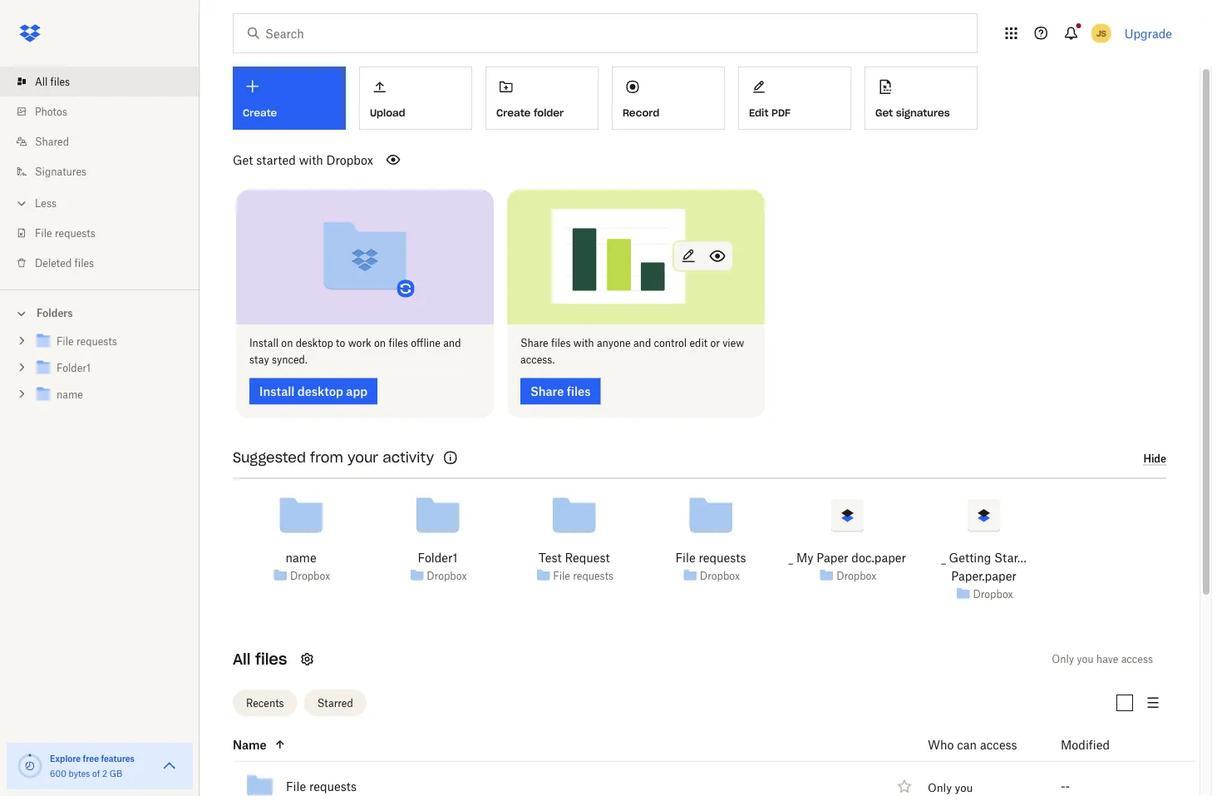 Task type: describe. For each thing, give the bounding box(es) containing it.
all files link
[[13, 67, 200, 96]]

features
[[101, 753, 135, 764]]

deleted files link
[[13, 248, 200, 278]]

dropbox for name
[[290, 569, 330, 582]]

view
[[723, 337, 745, 349]]

access inside table
[[981, 737, 1018, 752]]

1 vertical spatial all files
[[233, 650, 287, 669]]

request
[[565, 551, 610, 565]]

install for install on desktop to work on files offline and stay synced.
[[250, 337, 279, 349]]

only for only you
[[928, 781, 952, 794]]

share files button
[[521, 378, 601, 405]]

2
[[102, 768, 107, 779]]

dropbox link for _ my paper doc.paper
[[837, 567, 877, 584]]

app
[[346, 384, 368, 398]]

install for install desktop app
[[260, 384, 295, 398]]

suggested from your activity
[[233, 449, 434, 466]]

upload button
[[359, 67, 472, 130]]

dropbox for _ getting star… paper.paper
[[974, 588, 1014, 600]]

only you have access
[[1053, 653, 1154, 666]]

have
[[1097, 653, 1119, 666]]

dropbox for folder1
[[427, 569, 467, 582]]

all files inside all files link
[[35, 75, 70, 88]]

edit pdf
[[750, 106, 791, 119]]

explore free features 600 bytes of 2 gb
[[50, 753, 135, 779]]

name
[[233, 737, 267, 752]]

who
[[928, 737, 955, 752]]

_ for _ my paper doc.paper
[[789, 551, 794, 565]]

desktop inside install on desktop to work on files offline and stay synced.
[[296, 337, 333, 349]]

name link inside group
[[33, 384, 186, 406]]

recents
[[246, 697, 284, 709]]

upgrade link
[[1125, 26, 1173, 40]]

file inside group
[[57, 335, 74, 348]]

get signatures
[[876, 106, 951, 119]]

get signatures button
[[865, 67, 978, 130]]

files inside install on desktop to work on files offline and stay synced.
[[389, 337, 408, 349]]

dropbox for _ my paper doc.paper
[[837, 569, 877, 582]]

my
[[797, 551, 814, 565]]

_ my paper doc.paper
[[789, 551, 907, 565]]

doc.paper
[[852, 551, 907, 565]]

files inside the share files with anyone and control edit or view access.
[[551, 337, 571, 349]]

edit
[[690, 337, 708, 349]]

all inside all files link
[[35, 75, 48, 88]]

upgrade
[[1125, 26, 1173, 40]]

2 - from the left
[[1066, 779, 1071, 793]]

folders button
[[0, 300, 200, 325]]

file inside name file requests, modified 11/16/2023 2:36 pm, element
[[286, 779, 306, 793]]

gb
[[110, 768, 123, 779]]

js button
[[1089, 20, 1115, 47]]

or
[[711, 337, 720, 349]]

1 vertical spatial name
[[286, 551, 317, 565]]

signatures
[[897, 106, 951, 119]]

photos link
[[13, 96, 200, 126]]

paper.paper
[[952, 569, 1017, 583]]

quota usage element
[[17, 753, 43, 779]]

1 vertical spatial name link
[[286, 549, 317, 567]]

test request
[[539, 551, 610, 565]]

files inside button
[[567, 384, 591, 398]]

bytes
[[69, 768, 90, 779]]

explore
[[50, 753, 81, 764]]

get started with dropbox
[[233, 153, 373, 167]]

create for create
[[243, 106, 277, 119]]

group containing file requests
[[0, 325, 200, 421]]

paper
[[817, 551, 849, 565]]

1 vertical spatial folder1
[[418, 551, 458, 565]]

js
[[1097, 28, 1107, 38]]

install desktop app
[[260, 384, 368, 398]]

record button
[[612, 67, 725, 130]]

can
[[958, 737, 978, 752]]

photos
[[35, 105, 67, 118]]

starred
[[317, 697, 353, 709]]

folder1 link inside group
[[33, 357, 186, 380]]

activity
[[383, 449, 434, 466]]

stay
[[250, 354, 269, 366]]

edit pdf button
[[739, 67, 852, 130]]

file requests inside group
[[57, 335, 117, 348]]

create button
[[233, 67, 346, 130]]

access.
[[521, 354, 555, 366]]

suggested
[[233, 449, 306, 466]]

hide button
[[1144, 452, 1167, 465]]

folder1 inside group
[[57, 362, 91, 374]]

folder
[[534, 106, 564, 119]]

modified button
[[1061, 735, 1154, 755]]

create folder button
[[486, 67, 599, 130]]

1 on from the left
[[281, 337, 293, 349]]

600
[[50, 768, 66, 779]]

files inside "list item"
[[50, 75, 70, 88]]

install on desktop to work on files offline and stay synced.
[[250, 337, 461, 366]]

create folder
[[497, 106, 564, 119]]

Search in folder "Dropbox" text field
[[265, 24, 943, 42]]

list containing all files
[[0, 57, 200, 289]]

synced.
[[272, 354, 308, 366]]

all files list item
[[0, 67, 200, 96]]

share for share files with anyone and control edit or view access.
[[521, 337, 549, 349]]

table containing name
[[196, 728, 1196, 796]]

recents button
[[233, 690, 297, 716]]

test
[[539, 551, 562, 565]]

install desktop app button
[[250, 378, 378, 405]]

2 on from the left
[[374, 337, 386, 349]]

from
[[310, 449, 343, 466]]

you for only you
[[955, 781, 974, 794]]

dropbox link for file requests
[[700, 567, 740, 584]]

folders
[[37, 307, 73, 319]]

edit
[[750, 106, 769, 119]]

create for create folder
[[497, 106, 531, 119]]

deleted files
[[35, 257, 94, 269]]



Task type: vqa. For each thing, say whether or not it's contained in the screenshot.
Work together from anywhere
no



Task type: locate. For each thing, give the bounding box(es) containing it.
1 vertical spatial all
[[233, 650, 251, 669]]

1 horizontal spatial name link
[[286, 549, 317, 567]]

your
[[348, 449, 379, 466]]

0 horizontal spatial access
[[981, 737, 1018, 752]]

of
[[92, 768, 100, 779]]

only inside name file requests, modified 11/16/2023 2:36 pm, element
[[928, 781, 952, 794]]

_ left my
[[789, 551, 794, 565]]

0 vertical spatial share
[[521, 337, 549, 349]]

share inside button
[[531, 384, 564, 398]]

0 horizontal spatial and
[[444, 337, 461, 349]]

only you button
[[928, 781, 974, 794]]

0 horizontal spatial all files
[[35, 75, 70, 88]]

file requests
[[35, 227, 95, 239], [57, 335, 117, 348], [676, 551, 747, 565], [553, 569, 614, 582], [286, 779, 357, 793]]

share files
[[531, 384, 591, 398]]

access
[[1122, 653, 1154, 666], [981, 737, 1018, 752]]

getting
[[950, 551, 992, 565]]

and
[[444, 337, 461, 349], [634, 337, 652, 349]]

on
[[281, 337, 293, 349], [374, 337, 386, 349]]

files up photos
[[50, 75, 70, 88]]

started
[[256, 153, 296, 167]]

with right started
[[299, 153, 323, 167]]

1 vertical spatial access
[[981, 737, 1018, 752]]

get for get signatures
[[876, 106, 894, 119]]

0 vertical spatial all files
[[35, 75, 70, 88]]

record
[[623, 106, 660, 119]]

_ getting star… paper.paper
[[942, 551, 1027, 583]]

0 horizontal spatial all
[[35, 75, 48, 88]]

and left control
[[634, 337, 652, 349]]

create left folder
[[497, 106, 531, 119]]

0 vertical spatial all
[[35, 75, 48, 88]]

1 horizontal spatial with
[[574, 337, 595, 349]]

to
[[336, 337, 346, 349]]

share
[[521, 337, 549, 349], [531, 384, 564, 398]]

1 vertical spatial share
[[531, 384, 564, 398]]

0 horizontal spatial _
[[789, 551, 794, 565]]

share inside the share files with anyone and control edit or view access.
[[521, 337, 549, 349]]

control
[[654, 337, 687, 349]]

files left folder settings image
[[255, 650, 287, 669]]

install
[[250, 337, 279, 349], [260, 384, 295, 398]]

name link
[[33, 384, 186, 406], [286, 549, 317, 567]]

1 and from the left
[[444, 337, 461, 349]]

anyone
[[597, 337, 631, 349]]

install up stay
[[250, 337, 279, 349]]

dropbox image
[[13, 17, 47, 50]]

1 horizontal spatial you
[[1078, 653, 1094, 666]]

0 horizontal spatial you
[[955, 781, 974, 794]]

files
[[50, 75, 70, 88], [75, 257, 94, 269], [389, 337, 408, 349], [551, 337, 571, 349], [567, 384, 591, 398], [255, 650, 287, 669]]

table
[[196, 728, 1196, 796]]

1 horizontal spatial all files
[[233, 650, 287, 669]]

get for get started with dropbox
[[233, 153, 253, 167]]

starred button
[[304, 690, 367, 716]]

dropbox link for _ getting star… paper.paper
[[974, 586, 1014, 602]]

and inside the share files with anyone and control edit or view access.
[[634, 337, 652, 349]]

0 vertical spatial get
[[876, 106, 894, 119]]

on right work on the left top
[[374, 337, 386, 349]]

who can access
[[928, 737, 1018, 752]]

signatures
[[35, 165, 87, 178]]

access right have
[[1122, 653, 1154, 666]]

0 vertical spatial install
[[250, 337, 279, 349]]

_ left getting
[[942, 551, 946, 565]]

0 horizontal spatial folder1
[[57, 362, 91, 374]]

--
[[1061, 779, 1071, 793]]

create inside button
[[497, 106, 531, 119]]

0 horizontal spatial only
[[928, 781, 952, 794]]

1 horizontal spatial folder1
[[418, 551, 458, 565]]

you for only you have access
[[1078, 653, 1094, 666]]

0 vertical spatial access
[[1122, 653, 1154, 666]]

1 vertical spatial folder1 link
[[418, 549, 458, 567]]

group
[[0, 325, 200, 421]]

0 horizontal spatial create
[[243, 106, 277, 119]]

only you
[[928, 781, 974, 794]]

1 vertical spatial with
[[574, 337, 595, 349]]

file requests link
[[13, 218, 200, 248], [33, 331, 186, 353], [676, 549, 747, 567], [553, 567, 614, 584], [286, 776, 357, 796]]

0 vertical spatial only
[[1053, 653, 1075, 666]]

get left started
[[233, 153, 253, 167]]

all up recents button
[[233, 650, 251, 669]]

you inside name file requests, modified 11/16/2023 2:36 pm, element
[[955, 781, 974, 794]]

folder settings image
[[297, 649, 317, 669]]

you down can
[[955, 781, 974, 794]]

dropbox link for name
[[290, 567, 330, 584]]

desktop inside button
[[298, 384, 344, 398]]

work
[[348, 337, 372, 349]]

signatures link
[[13, 156, 200, 186]]

all files
[[35, 75, 70, 88], [233, 650, 287, 669]]

only right add to starred image
[[928, 781, 952, 794]]

list
[[0, 57, 200, 289]]

1 vertical spatial desktop
[[298, 384, 344, 398]]

1 - from the left
[[1061, 779, 1066, 793]]

install inside button
[[260, 384, 295, 398]]

shared link
[[13, 126, 200, 156]]

1 horizontal spatial on
[[374, 337, 386, 349]]

1 vertical spatial install
[[260, 384, 295, 398]]

and right offline
[[444, 337, 461, 349]]

folder1
[[57, 362, 91, 374], [418, 551, 458, 565]]

0 horizontal spatial with
[[299, 153, 323, 167]]

create inside "dropdown button"
[[243, 106, 277, 119]]

_ inside _ getting star… paper.paper
[[942, 551, 946, 565]]

0 vertical spatial with
[[299, 153, 323, 167]]

1 horizontal spatial name
[[286, 551, 317, 565]]

1 _ from the left
[[789, 551, 794, 565]]

0 vertical spatial folder1 link
[[33, 357, 186, 380]]

with for files
[[574, 337, 595, 349]]

desktop left app
[[298, 384, 344, 398]]

get left signatures
[[876, 106, 894, 119]]

2 and from the left
[[634, 337, 652, 349]]

0 vertical spatial folder1
[[57, 362, 91, 374]]

_ getting star… paper.paper link
[[924, 549, 1045, 585]]

create up started
[[243, 106, 277, 119]]

files down the share files with anyone and control edit or view access.
[[567, 384, 591, 398]]

dropbox
[[327, 153, 373, 167], [290, 569, 330, 582], [427, 569, 467, 582], [700, 569, 740, 582], [837, 569, 877, 582], [974, 588, 1014, 600]]

name
[[57, 388, 83, 401], [286, 551, 317, 565]]

deleted
[[35, 257, 72, 269]]

share for share files
[[531, 384, 564, 398]]

name file requests, modified 11/16/2023 2:36 pm, element
[[196, 762, 1196, 796]]

all files up photos
[[35, 75, 70, 88]]

dropbox link
[[290, 567, 330, 584], [427, 567, 467, 584], [700, 567, 740, 584], [837, 567, 877, 584], [974, 586, 1014, 602]]

test request link
[[539, 549, 610, 567]]

file
[[35, 227, 52, 239], [57, 335, 74, 348], [676, 551, 696, 565], [553, 569, 571, 582], [286, 779, 306, 793]]

0 vertical spatial you
[[1078, 653, 1094, 666]]

1 horizontal spatial only
[[1053, 653, 1075, 666]]

_ for _ getting star… paper.paper
[[942, 551, 946, 565]]

free
[[83, 753, 99, 764]]

install inside install on desktop to work on files offline and stay synced.
[[250, 337, 279, 349]]

dropbox for file requests
[[700, 569, 740, 582]]

less
[[35, 197, 57, 209]]

hide
[[1144, 452, 1167, 465]]

only
[[1053, 653, 1075, 666], [928, 781, 952, 794]]

star…
[[995, 551, 1027, 565]]

on up synced.
[[281, 337, 293, 349]]

offline
[[411, 337, 441, 349]]

1 horizontal spatial get
[[876, 106, 894, 119]]

you
[[1078, 653, 1094, 666], [955, 781, 974, 794]]

0 horizontal spatial folder1 link
[[33, 357, 186, 380]]

share up access.
[[521, 337, 549, 349]]

0 vertical spatial name
[[57, 388, 83, 401]]

shared
[[35, 135, 69, 148]]

add to starred image
[[895, 776, 915, 796]]

1 vertical spatial only
[[928, 781, 952, 794]]

requests
[[55, 227, 95, 239], [76, 335, 117, 348], [699, 551, 747, 565], [573, 569, 614, 582], [309, 779, 357, 793]]

0 horizontal spatial on
[[281, 337, 293, 349]]

0 vertical spatial name link
[[33, 384, 186, 406]]

0 vertical spatial desktop
[[296, 337, 333, 349]]

all up photos
[[35, 75, 48, 88]]

name button
[[233, 735, 888, 755]]

pdf
[[772, 106, 791, 119]]

access right can
[[981, 737, 1018, 752]]

files right the deleted
[[75, 257, 94, 269]]

install down synced.
[[260, 384, 295, 398]]

modified
[[1061, 737, 1111, 752]]

_ my paper doc.paper link
[[789, 549, 907, 567]]

files up access.
[[551, 337, 571, 349]]

0 horizontal spatial get
[[233, 153, 253, 167]]

1 vertical spatial get
[[233, 153, 253, 167]]

get inside button
[[876, 106, 894, 119]]

-
[[1061, 779, 1066, 793], [1066, 779, 1071, 793]]

less image
[[13, 195, 30, 212]]

0 horizontal spatial name link
[[33, 384, 186, 406]]

with for started
[[299, 153, 323, 167]]

share down access.
[[531, 384, 564, 398]]

with inside the share files with anyone and control edit or view access.
[[574, 337, 595, 349]]

1 vertical spatial you
[[955, 781, 974, 794]]

only for only you have access
[[1053, 653, 1075, 666]]

_
[[789, 551, 794, 565], [942, 551, 946, 565]]

get
[[876, 106, 894, 119], [233, 153, 253, 167]]

files left offline
[[389, 337, 408, 349]]

upload
[[370, 106, 406, 119]]

and inside install on desktop to work on files offline and stay synced.
[[444, 337, 461, 349]]

1 horizontal spatial all
[[233, 650, 251, 669]]

desktop left to
[[296, 337, 333, 349]]

you left have
[[1078, 653, 1094, 666]]

share files with anyone and control edit or view access.
[[521, 337, 745, 366]]

with left anyone
[[574, 337, 595, 349]]

1 horizontal spatial and
[[634, 337, 652, 349]]

1 horizontal spatial folder1 link
[[418, 549, 458, 567]]

1 horizontal spatial create
[[497, 106, 531, 119]]

1 horizontal spatial _
[[942, 551, 946, 565]]

2 _ from the left
[[942, 551, 946, 565]]

all files up recents button
[[233, 650, 287, 669]]

0 horizontal spatial name
[[57, 388, 83, 401]]

dropbox link for folder1
[[427, 567, 467, 584]]

1 horizontal spatial access
[[1122, 653, 1154, 666]]

only left have
[[1053, 653, 1075, 666]]



